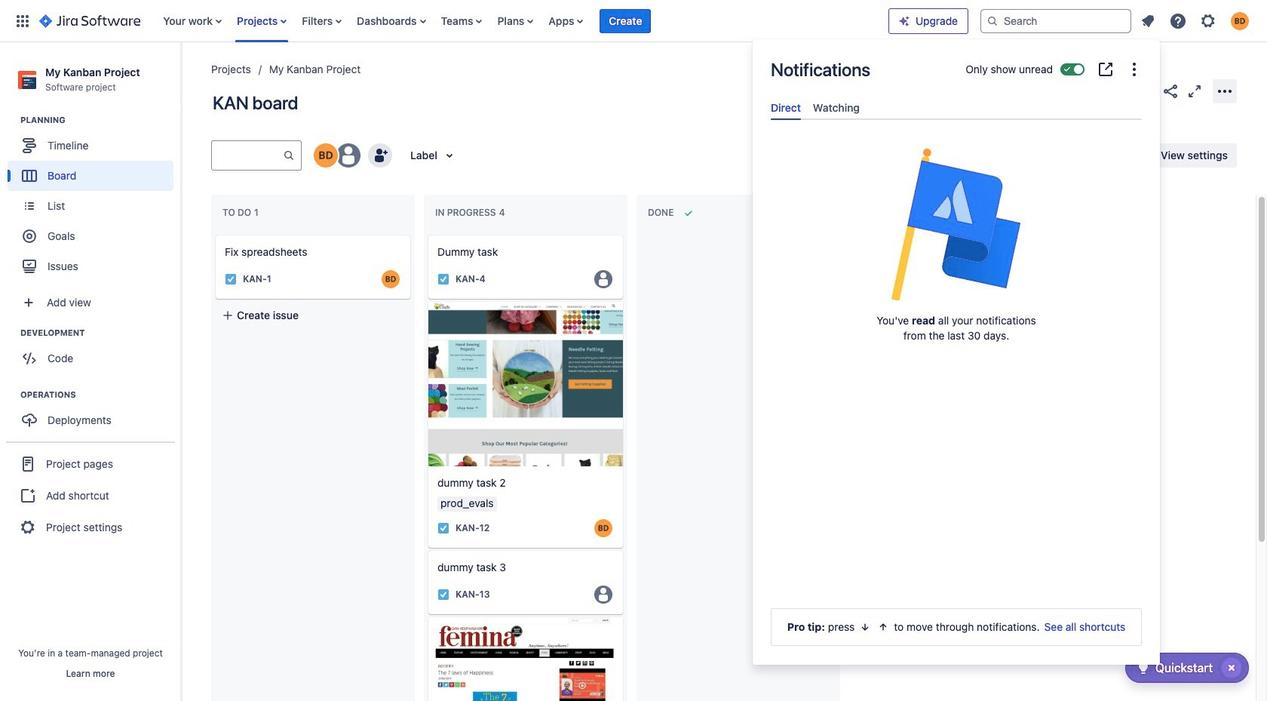 Task type: locate. For each thing, give the bounding box(es) containing it.
2 vertical spatial heading
[[20, 389, 180, 401]]

in progress element
[[435, 207, 508, 218]]

task image
[[225, 273, 237, 285], [438, 522, 450, 534]]

tab list
[[765, 95, 1149, 120]]

create issue image for 'to do' element at left top
[[205, 225, 223, 243]]

0 horizontal spatial create issue image
[[205, 225, 223, 243]]

group for operations 'image'
[[8, 389, 180, 440]]

None search field
[[981, 9, 1132, 33]]

sidebar element
[[0, 42, 181, 701]]

heading for the development icon
[[20, 327, 180, 339]]

tab panel
[[765, 120, 1149, 134]]

1 vertical spatial heading
[[20, 327, 180, 339]]

primary element
[[9, 0, 889, 42]]

jira software image
[[39, 12, 141, 30], [39, 12, 141, 30]]

star kan board image
[[1138, 82, 1156, 100]]

1 heading from the top
[[20, 114, 180, 126]]

dialog
[[753, 39, 1161, 665]]

1 horizontal spatial task image
[[438, 522, 450, 534]]

2 create issue image from the left
[[418, 225, 436, 243]]

1 create issue image from the left
[[205, 225, 223, 243]]

your profile and settings image
[[1232, 12, 1250, 30]]

create issue image
[[205, 225, 223, 243], [418, 225, 436, 243]]

1 vertical spatial task image
[[438, 588, 450, 600]]

list
[[156, 0, 889, 42], [1135, 7, 1259, 34]]

task image
[[438, 273, 450, 285], [438, 588, 450, 600]]

0 vertical spatial task image
[[438, 273, 450, 285]]

0 vertical spatial heading
[[20, 114, 180, 126]]

create issue image down in progress element
[[418, 225, 436, 243]]

banner
[[0, 0, 1268, 42]]

help image
[[1170, 12, 1188, 30]]

2 heading from the top
[[20, 327, 180, 339]]

1 task image from the top
[[438, 273, 450, 285]]

goal image
[[23, 230, 36, 243]]

group
[[8, 114, 180, 286], [8, 327, 180, 378], [8, 389, 180, 440], [6, 442, 175, 549]]

Search field
[[981, 9, 1132, 33]]

list item
[[600, 0, 652, 42]]

3 heading from the top
[[20, 389, 180, 401]]

planning image
[[2, 111, 20, 129]]

1 horizontal spatial create issue image
[[418, 225, 436, 243]]

heading
[[20, 114, 180, 126], [20, 327, 180, 339], [20, 389, 180, 401]]

create issue image down 'to do' element at left top
[[205, 225, 223, 243]]

heading for operations 'image'
[[20, 389, 180, 401]]

create issue image for in progress element
[[418, 225, 436, 243]]

0 horizontal spatial task image
[[225, 273, 237, 285]]

1 vertical spatial task image
[[438, 522, 450, 534]]

enter full screen image
[[1186, 82, 1204, 100]]



Task type: vqa. For each thing, say whether or not it's contained in the screenshot.
Search this board text box
yes



Task type: describe. For each thing, give the bounding box(es) containing it.
appswitcher icon image
[[14, 12, 32, 30]]

group for the development icon
[[8, 327, 180, 378]]

heading for the planning image
[[20, 114, 180, 126]]

search image
[[987, 15, 999, 27]]

arrow up image
[[878, 621, 890, 633]]

arrow down image
[[860, 621, 872, 633]]

1 horizontal spatial list
[[1135, 7, 1259, 34]]

more image
[[1126, 60, 1144, 78]]

add people image
[[371, 146, 389, 165]]

0 vertical spatial task image
[[225, 273, 237, 285]]

notifications image
[[1140, 12, 1158, 30]]

0 horizontal spatial list
[[156, 0, 889, 42]]

to do element
[[223, 207, 262, 218]]

settings image
[[1200, 12, 1218, 30]]

operations image
[[2, 386, 20, 404]]

open notifications in a new tab image
[[1097, 60, 1115, 78]]

more actions image
[[1217, 82, 1235, 100]]

2 task image from the top
[[438, 588, 450, 600]]

sidebar navigation image
[[165, 60, 198, 91]]

dismiss quickstart image
[[1220, 656, 1244, 680]]

Search this board text field
[[212, 142, 283, 169]]

group for the planning image
[[8, 114, 180, 286]]

development image
[[2, 324, 20, 342]]



